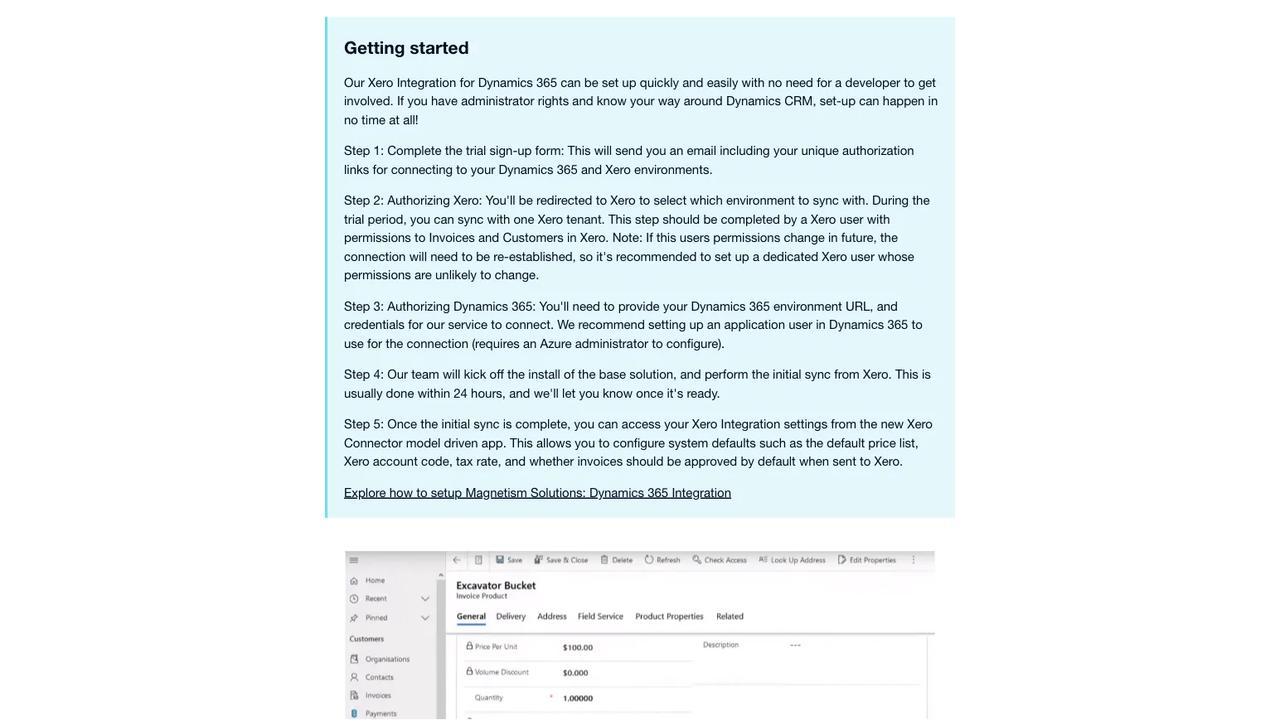 Task type: locate. For each thing, give the bounding box(es) containing it.
1 vertical spatial it's
[[667, 386, 684, 400]]

1 authorizing from the top
[[388, 193, 450, 207]]

this inside step 1: complete the trial sign-up form: this will send you an email including your unique authorization links for connecting to your dynamics 365 and xero environments.
[[568, 143, 591, 158]]

authorizing inside the "step 3: authorizing dynamics 365: you'll need to provide your dynamics 365 environment url, and credentials for our service to connect. we recommend setting up an application user in dynamics 365 to use for the connection (requires an azure administrator to configure)."
[[388, 299, 450, 313]]

be inside the our xero integration for dynamics 365 can be set up quickly and easily with no need for a developer to get involved. if you have administrator rights and know your way around dynamics crm, set-up can happen in no time at all!
[[585, 75, 599, 89]]

your down quickly at the top of the page
[[630, 93, 655, 108]]

sync inside step 4: our team will kick off the install of the base solution, and perform the initial sync from xero. this is usually done within 24 hours, and we'll let you know once it's ready.
[[805, 367, 831, 381]]

1 horizontal spatial if
[[646, 230, 653, 245]]

step inside step 4: our team will kick off the install of the base solution, and perform the initial sync from xero. this is usually done within 24 hours, and we'll let you know once it's ready.
[[344, 367, 370, 381]]

1 horizontal spatial a
[[801, 211, 808, 226]]

including
[[720, 143, 770, 158]]

know down base in the bottom of the page
[[603, 386, 633, 400]]

will inside step 1: complete the trial sign-up form: this will send you an email including your unique authorization links for connecting to your dynamics 365 and xero environments.
[[595, 143, 612, 158]]

1 vertical spatial need
[[431, 249, 458, 263]]

2 horizontal spatial will
[[595, 143, 612, 158]]

1 vertical spatial from
[[831, 417, 857, 431]]

1 horizontal spatial by
[[784, 211, 798, 226]]

1 vertical spatial integration
[[721, 417, 781, 431]]

default down the such
[[758, 454, 796, 469]]

0 vertical spatial trial
[[466, 143, 486, 158]]

the right off
[[508, 367, 525, 381]]

dynamics
[[478, 75, 533, 89], [727, 93, 781, 108], [499, 162, 554, 176], [454, 299, 509, 313], [691, 299, 746, 313], [830, 317, 884, 332], [590, 485, 645, 500]]

let
[[562, 386, 576, 400]]

1 vertical spatial authorizing
[[388, 299, 450, 313]]

authorizing inside step 2: authorizing xero: you'll be redirected to xero to select which environment to sync with. during the trial period, you can sync with one xero tenant. this step should be completed by a xero user with permissions to invoices and customers in xero. note: if this users permissions change in future, the connection will need to be re-established, so it's recommended to set up a dedicated xero user whose permissions are unlikely to change.
[[388, 193, 450, 207]]

the up connecting
[[445, 143, 463, 158]]

step inside the "step 3: authorizing dynamics 365: you'll need to provide your dynamics 365 environment url, and credentials for our service to connect. we recommend setting up an application user in dynamics 365 to use for the connection (requires an azure administrator to configure)."
[[344, 299, 370, 313]]

initial
[[773, 367, 802, 381], [442, 417, 470, 431]]

1 horizontal spatial will
[[443, 367, 461, 381]]

and up redirected
[[581, 162, 602, 176]]

step left 2: at the left top of the page
[[344, 193, 370, 207]]

and inside the "step 3: authorizing dynamics 365: you'll need to provide your dynamics 365 environment url, and credentials for our service to connect. we recommend setting up an application user in dynamics 365 to use for the connection (requires an azure administrator to configure)."
[[877, 299, 898, 313]]

a
[[836, 75, 842, 89], [801, 211, 808, 226], [753, 249, 760, 263]]

step
[[344, 143, 370, 158], [344, 193, 370, 207], [344, 299, 370, 313], [344, 367, 370, 381], [344, 417, 370, 431]]

xero down send
[[606, 162, 631, 176]]

should
[[663, 211, 700, 226], [626, 454, 664, 469]]

invoices
[[429, 230, 475, 245]]

set left quickly at the top of the page
[[602, 75, 619, 89]]

0 vertical spatial is
[[922, 367, 931, 381]]

5 step from the top
[[344, 417, 370, 431]]

step inside step 5: once the initial sync is complete, you can access your xero integration settings from the new xero connector model driven app. this allows you to configure system defaults such as the default price list, xero account code, tax rate, and whether invoices should be approved by default when sent to xero.
[[344, 417, 370, 431]]

at
[[389, 112, 400, 126]]

can up "invoices"
[[434, 211, 454, 226]]

quickly
[[640, 75, 679, 89]]

365 down whose
[[888, 317, 909, 332]]

xero. up the 'so'
[[580, 230, 609, 245]]

in right application
[[816, 317, 826, 332]]

0 vertical spatial a
[[836, 75, 842, 89]]

it's inside step 2: authorizing xero: you'll be redirected to xero to select which environment to sync with. during the trial period, you can sync with one xero tenant. this step should be completed by a xero user with permissions to invoices and customers in xero. note: if this users permissions change in future, the connection will need to be re-established, so it's recommended to set up a dedicated xero user whose permissions are unlikely to change.
[[597, 249, 613, 263]]

0 vertical spatial authorizing
[[388, 193, 450, 207]]

by inside step 2: authorizing xero: you'll be redirected to xero to select which environment to sync with. during the trial period, you can sync with one xero tenant. this step should be completed by a xero user with permissions to invoices and customers in xero. note: if this users permissions change in future, the connection will need to be re-established, so it's recommended to set up a dedicated xero user whose permissions are unlikely to change.
[[784, 211, 798, 226]]

365:
[[512, 299, 536, 313]]

from inside step 4: our team will kick off the install of the base solution, and perform the initial sync from xero. this is usually done within 24 hours, and we'll let you know once it's ready.
[[835, 367, 860, 381]]

need
[[786, 75, 814, 89], [431, 249, 458, 263], [573, 299, 601, 313]]

be left quickly at the top of the page
[[585, 75, 599, 89]]

0 vertical spatial our
[[344, 75, 365, 89]]

a up 'set-'
[[836, 75, 842, 89]]

will
[[595, 143, 612, 158], [409, 249, 427, 263], [443, 367, 461, 381]]

0 vertical spatial connection
[[344, 249, 406, 263]]

which
[[690, 193, 723, 207]]

your up setting
[[663, 299, 688, 313]]

from inside step 5: once the initial sync is complete, you can access your xero integration settings from the new xero connector model driven app. this allows you to configure system defaults such as the default price list, xero account code, tax rate, and whether invoices should be approved by default when sent to xero.
[[831, 417, 857, 431]]

initial up driven
[[442, 417, 470, 431]]

our xero integration for dynamics 365 can be set up quickly and easily with no need for a developer to get involved. if you have administrator rights and know your way around dynamics crm, set-up can happen in no time at all!
[[344, 75, 938, 126]]

this right form:
[[568, 143, 591, 158]]

complete,
[[516, 417, 571, 431]]

administrator up sign-
[[461, 93, 535, 108]]

0 horizontal spatial by
[[741, 454, 755, 469]]

1 horizontal spatial our
[[388, 367, 408, 381]]

0 vertical spatial set
[[602, 75, 619, 89]]

2 vertical spatial need
[[573, 299, 601, 313]]

1 vertical spatial should
[[626, 454, 664, 469]]

need up "crm,"
[[786, 75, 814, 89]]

if inside the our xero integration for dynamics 365 can be set up quickly and easily with no need for a developer to get involved. if you have administrator rights and know your way around dynamics crm, set-up can happen in no time at all!
[[397, 93, 404, 108]]

0 horizontal spatial you'll
[[486, 193, 516, 207]]

1 vertical spatial xero.
[[863, 367, 892, 381]]

the right during
[[913, 193, 930, 207]]

0 horizontal spatial connection
[[344, 249, 406, 263]]

connection inside the "step 3: authorizing dynamics 365: you'll need to provide your dynamics 365 environment url, and credentials for our service to connect. we recommend setting up an application user in dynamics 365 to use for the connection (requires an azure administrator to configure)."
[[407, 336, 469, 350]]

initial up settings
[[773, 367, 802, 381]]

365 inside step 1: complete the trial sign-up form: this will send you an email including your unique authorization links for connecting to your dynamics 365 and xero environments.
[[557, 162, 578, 176]]

will up are
[[409, 249, 427, 263]]

1 horizontal spatial initial
[[773, 367, 802, 381]]

(requires
[[472, 336, 520, 350]]

2 vertical spatial integration
[[672, 485, 732, 500]]

user
[[840, 211, 864, 226], [851, 249, 875, 263], [789, 317, 813, 332]]

2 vertical spatial xero.
[[875, 454, 904, 469]]

step for step 1: complete the trial sign-up form: this will send you an email including your unique authorization links for connecting to your dynamics 365 and xero environments.
[[344, 143, 370, 158]]

step inside step 2: authorizing xero: you'll be redirected to xero to select which environment to sync with. during the trial period, you can sync with one xero tenant. this step should be completed by a xero user with permissions to invoices and customers in xero. note: if this users permissions change in future, the connection will need to be re-established, so it's recommended to set up a dedicated xero user whose permissions are unlikely to change.
[[344, 193, 370, 207]]

1 vertical spatial environment
[[774, 299, 843, 313]]

0 vertical spatial an
[[670, 143, 684, 158]]

should down select
[[663, 211, 700, 226]]

up up configure).
[[690, 317, 704, 332]]

up left form:
[[518, 143, 532, 158]]

1 vertical spatial know
[[603, 386, 633, 400]]

when
[[800, 454, 830, 469]]

set
[[602, 75, 619, 89], [715, 249, 732, 263]]

is inside step 4: our team will kick off the install of the base solution, and perform the initial sync from xero. this is usually done within 24 hours, and we'll let you know once it's ready.
[[922, 367, 931, 381]]

period,
[[368, 211, 407, 226]]

need inside the our xero integration for dynamics 365 can be set up quickly and easily with no need for a developer to get involved. if you have administrator rights and know your way around dynamics crm, set-up can happen in no time at all!
[[786, 75, 814, 89]]

1 horizontal spatial with
[[742, 75, 765, 89]]

4 step from the top
[[344, 367, 370, 381]]

if left this
[[646, 230, 653, 245]]

and inside step 5: once the initial sync is complete, you can access your xero integration settings from the new xero connector model driven app. this allows you to configure system defaults such as the default price list, xero account code, tax rate, and whether invoices should be approved by default when sent to xero.
[[505, 454, 526, 469]]

your
[[630, 93, 655, 108], [774, 143, 798, 158], [471, 162, 495, 176], [663, 299, 688, 313], [665, 417, 689, 431]]

xero down future,
[[822, 249, 848, 263]]

recommend
[[579, 317, 645, 332]]

if up at
[[397, 93, 404, 108]]

permissions up 3:
[[344, 267, 411, 282]]

connection down our
[[407, 336, 469, 350]]

1 vertical spatial default
[[758, 454, 796, 469]]

2 authorizing from the top
[[388, 299, 450, 313]]

0 horizontal spatial an
[[523, 336, 537, 350]]

solution,
[[630, 367, 677, 381]]

to up xero:
[[456, 162, 468, 176]]

1 horizontal spatial you'll
[[540, 299, 569, 313]]

1 vertical spatial is
[[503, 417, 512, 431]]

will inside step 4: our team will kick off the install of the base solution, and perform the initial sync from xero. this is usually done within 24 hours, and we'll let you know once it's ready.
[[443, 367, 461, 381]]

0 vertical spatial initial
[[773, 367, 802, 381]]

this
[[568, 143, 591, 158], [609, 211, 632, 226], [896, 367, 919, 381], [510, 435, 533, 450]]

0 vertical spatial you'll
[[486, 193, 516, 207]]

2 step from the top
[[344, 193, 370, 207]]

select
[[654, 193, 687, 207]]

to left "invoices"
[[415, 230, 426, 245]]

365
[[537, 75, 557, 89], [557, 162, 578, 176], [750, 299, 770, 313], [888, 317, 909, 332], [648, 485, 669, 500]]

xero down connector
[[344, 454, 370, 469]]

and up re-
[[479, 230, 500, 245]]

2 vertical spatial user
[[789, 317, 813, 332]]

an up 'environments.'
[[670, 143, 684, 158]]

configure).
[[667, 336, 725, 350]]

1 vertical spatial set
[[715, 249, 732, 263]]

system
[[669, 435, 709, 450]]

our
[[427, 317, 445, 332]]

connecting
[[391, 162, 453, 176]]

user down future,
[[851, 249, 875, 263]]

azure
[[540, 336, 572, 350]]

0 horizontal spatial if
[[397, 93, 404, 108]]

0 horizontal spatial initial
[[442, 417, 470, 431]]

in inside the "step 3: authorizing dynamics 365: you'll need to provide your dynamics 365 environment url, and credentials for our service to connect. we recommend setting up an application user in dynamics 365 to use for the connection (requires an azure administrator to configure)."
[[816, 317, 826, 332]]

and right url,
[[877, 299, 898, 313]]

can inside step 2: authorizing xero: you'll be redirected to xero to select which environment to sync with. during the trial period, you can sync with one xero tenant. this step should be completed by a xero user with permissions to invoices and customers in xero. note: if this users permissions change in future, the connection will need to be re-established, so it's recommended to set up a dedicated xero user whose permissions are unlikely to change.
[[434, 211, 454, 226]]

need down "invoices"
[[431, 249, 458, 263]]

and right rate,
[[505, 454, 526, 469]]

the inside step 1: complete the trial sign-up form: this will send you an email including your unique authorization links for connecting to your dynamics 365 and xero environments.
[[445, 143, 463, 158]]

within
[[418, 386, 450, 400]]

1 vertical spatial administrator
[[575, 336, 649, 350]]

1 vertical spatial by
[[741, 454, 755, 469]]

up inside the "step 3: authorizing dynamics 365: you'll need to provide your dynamics 365 environment url, and credentials for our service to connect. we recommend setting up an application user in dynamics 365 to use for the connection (requires an azure administrator to configure)."
[[690, 317, 704, 332]]

3 step from the top
[[344, 299, 370, 313]]

1 horizontal spatial default
[[827, 435, 865, 450]]

2 vertical spatial a
[[753, 249, 760, 263]]

connection inside step 2: authorizing xero: you'll be redirected to xero to select which environment to sync with. during the trial period, you can sync with one xero tenant. this step should be completed by a xero user with permissions to invoices and customers in xero. note: if this users permissions change in future, the connection will need to be re-established, so it's recommended to set up a dedicated xero user whose permissions are unlikely to change.
[[344, 249, 406, 263]]

by down the defaults
[[741, 454, 755, 469]]

0 vertical spatial xero.
[[580, 230, 609, 245]]

0 vertical spatial should
[[663, 211, 700, 226]]

administrator down recommend
[[575, 336, 649, 350]]

0 vertical spatial from
[[835, 367, 860, 381]]

integration down approved
[[672, 485, 732, 500]]

a up the change
[[801, 211, 808, 226]]

the inside the "step 3: authorizing dynamics 365: you'll need to provide your dynamics 365 environment url, and credentials for our service to connect. we recommend setting up an application user in dynamics 365 to use for the connection (requires an azure administrator to configure)."
[[386, 336, 403, 350]]

up inside step 1: complete the trial sign-up form: this will send you an email including your unique authorization links for connecting to your dynamics 365 and xero environments.
[[518, 143, 532, 158]]

user inside the "step 3: authorizing dynamics 365: you'll need to provide your dynamics 365 environment url, and credentials for our service to connect. we recommend setting up an application user in dynamics 365 to use for the connection (requires an azure administrator to configure)."
[[789, 317, 813, 332]]

it's right the 'so'
[[597, 249, 613, 263]]

0 vertical spatial if
[[397, 93, 404, 108]]

dynamics down sign-
[[499, 162, 554, 176]]

default
[[827, 435, 865, 450], [758, 454, 796, 469]]

is
[[922, 367, 931, 381], [503, 417, 512, 431]]

involved.
[[344, 93, 394, 108]]

if inside step 2: authorizing xero: you'll be redirected to xero to select which environment to sync with. during the trial period, you can sync with one xero tenant. this step should be completed by a xero user with permissions to invoices and customers in xero. note: if this users permissions change in future, the connection will need to be re-established, so it's recommended to set up a dedicated xero user whose permissions are unlikely to change.
[[646, 230, 653, 245]]

to right unlikely
[[480, 267, 491, 282]]

0 horizontal spatial set
[[602, 75, 619, 89]]

connect.
[[506, 317, 554, 332]]

and
[[683, 75, 704, 89], [573, 93, 594, 108], [581, 162, 602, 176], [479, 230, 500, 245], [877, 299, 898, 313], [680, 367, 701, 381], [509, 386, 530, 400], [505, 454, 526, 469]]

1 vertical spatial will
[[409, 249, 427, 263]]

xero. down price
[[875, 454, 904, 469]]

environment inside the "step 3: authorizing dynamics 365: you'll need to provide your dynamics 365 environment url, and credentials for our service to connect. we recommend setting up an application user in dynamics 365 to use for the connection (requires an azure administrator to configure)."
[[774, 299, 843, 313]]

set inside the our xero integration for dynamics 365 can be set up quickly and easily with no need for a developer to get involved. if you have administrator rights and know your way around dynamics crm, set-up can happen in no time at all!
[[602, 75, 619, 89]]

environment up "completed"
[[727, 193, 795, 207]]

step for step 4: our team will kick off the install of the base solution, and perform the initial sync from xero. this is usually done within 24 hours, and we'll let you know once it's ready.
[[344, 367, 370, 381]]

step inside step 1: complete the trial sign-up form: this will send you an email including your unique authorization links for connecting to your dynamics 365 and xero environments.
[[344, 143, 370, 158]]

no left time
[[344, 112, 358, 126]]

the right as
[[806, 435, 824, 450]]

xero. inside step 5: once the initial sync is complete, you can access your xero integration settings from the new xero connector model driven app. this allows you to configure system defaults such as the default price list, xero account code, tax rate, and whether invoices should be approved by default when sent to xero.
[[875, 454, 904, 469]]

get
[[919, 75, 936, 89]]

account
[[373, 454, 418, 469]]

1 horizontal spatial it's
[[667, 386, 684, 400]]

1 vertical spatial you'll
[[540, 299, 569, 313]]

1 vertical spatial connection
[[407, 336, 469, 350]]

24
[[454, 386, 468, 400]]

you inside the our xero integration for dynamics 365 can be set up quickly and easily with no need for a developer to get involved. if you have administrator rights and know your way around dynamics crm, set-up can happen in no time at all!
[[408, 93, 428, 108]]

0 vertical spatial user
[[840, 211, 864, 226]]

can up rights
[[561, 75, 581, 89]]

can inside step 5: once the initial sync is complete, you can access your xero integration settings from the new xero connector model driven app. this allows you to configure system defaults such as the default price list, xero account code, tax rate, and whether invoices should be approved by default when sent to xero.
[[598, 417, 618, 431]]

1 vertical spatial initial
[[442, 417, 470, 431]]

0 horizontal spatial administrator
[[461, 93, 535, 108]]

0 vertical spatial it's
[[597, 249, 613, 263]]

url,
[[846, 299, 874, 313]]

0 vertical spatial know
[[597, 93, 627, 108]]

should down 'configure' at the bottom of the page
[[626, 454, 664, 469]]

trial inside step 1: complete the trial sign-up form: this will send you an email including your unique authorization links for connecting to your dynamics 365 and xero environments.
[[466, 143, 486, 158]]

1 horizontal spatial is
[[922, 367, 931, 381]]

2 vertical spatial will
[[443, 367, 461, 381]]

we'll
[[534, 386, 559, 400]]

initial inside step 4: our team will kick off the install of the base solution, and perform the initial sync from xero. this is usually done within 24 hours, and we'll let you know once it's ready.
[[773, 367, 802, 381]]

1 horizontal spatial need
[[573, 299, 601, 313]]

step for step 5: once the initial sync is complete, you can access your xero integration settings from the new xero connector model driven app. this allows you to configure system defaults such as the default price list, xero account code, tax rate, and whether invoices should be approved by default when sent to xero.
[[344, 417, 370, 431]]

1 horizontal spatial an
[[670, 143, 684, 158]]

for
[[460, 75, 475, 89], [817, 75, 832, 89], [373, 162, 388, 176], [408, 317, 423, 332], [368, 336, 382, 350]]

code,
[[421, 454, 453, 469]]

such
[[760, 435, 786, 450]]

2 horizontal spatial need
[[786, 75, 814, 89]]

hours,
[[471, 386, 506, 400]]

0 horizontal spatial no
[[344, 112, 358, 126]]

need inside step 2: authorizing xero: you'll be redirected to xero to select which environment to sync with. during the trial period, you can sync with one xero tenant. this step should be completed by a xero user with permissions to invoices and customers in xero. note: if this users permissions change in future, the connection will need to be re-established, so it's recommended to set up a dedicated xero user whose permissions are unlikely to change.
[[431, 249, 458, 263]]

1 horizontal spatial trial
[[466, 143, 486, 158]]

0 horizontal spatial our
[[344, 75, 365, 89]]

user down with. in the right top of the page
[[840, 211, 864, 226]]

1 vertical spatial trial
[[344, 211, 364, 226]]

users
[[680, 230, 710, 245]]

with down during
[[867, 211, 890, 226]]

0 vertical spatial will
[[595, 143, 612, 158]]

xero up the change
[[811, 211, 836, 226]]

0 vertical spatial administrator
[[461, 93, 535, 108]]

know
[[597, 93, 627, 108], [603, 386, 633, 400]]

connection
[[344, 249, 406, 263], [407, 336, 469, 350]]

2 horizontal spatial a
[[836, 75, 842, 89]]

will up 24
[[443, 367, 461, 381]]

0 vertical spatial by
[[784, 211, 798, 226]]

3:
[[374, 299, 384, 313]]

the
[[445, 143, 463, 158], [913, 193, 930, 207], [881, 230, 898, 245], [386, 336, 403, 350], [508, 367, 525, 381], [578, 367, 596, 381], [752, 367, 770, 381], [421, 417, 438, 431], [860, 417, 878, 431], [806, 435, 824, 450]]

environment for to
[[727, 193, 795, 207]]

is inside step 5: once the initial sync is complete, you can access your xero integration settings from the new xero connector model driven app. this allows you to configure system defaults such as the default price list, xero account code, tax rate, and whether invoices should be approved by default when sent to xero.
[[503, 417, 512, 431]]

for inside step 1: complete the trial sign-up form: this will send you an email including your unique authorization links for connecting to your dynamics 365 and xero environments.
[[373, 162, 388, 176]]

and up ready.
[[680, 367, 701, 381]]

know up send
[[597, 93, 627, 108]]

0 horizontal spatial is
[[503, 417, 512, 431]]

environment inside step 2: authorizing xero: you'll be redirected to xero to select which environment to sync with. during the trial period, you can sync with one xero tenant. this step should be completed by a xero user with permissions to invoices and customers in xero. note: if this users permissions change in future, the connection will need to be re-established, so it's recommended to set up a dedicated xero user whose permissions are unlikely to change.
[[727, 193, 795, 207]]

be
[[585, 75, 599, 89], [519, 193, 533, 207], [704, 211, 718, 226], [476, 249, 490, 263], [667, 454, 681, 469]]

1 vertical spatial an
[[707, 317, 721, 332]]

0 horizontal spatial will
[[409, 249, 427, 263]]

xero up "system"
[[692, 417, 718, 431]]

0 horizontal spatial need
[[431, 249, 458, 263]]

by up the change
[[784, 211, 798, 226]]

0 horizontal spatial trial
[[344, 211, 364, 226]]

trial
[[466, 143, 486, 158], [344, 211, 364, 226]]

have
[[431, 93, 458, 108]]

0 vertical spatial environment
[[727, 193, 795, 207]]

to up step
[[639, 193, 650, 207]]

your inside step 5: once the initial sync is complete, you can access your xero integration settings from the new xero connector model driven app. this allows you to configure system defaults such as the default price list, xero account code, tax rate, and whether invoices should be approved by default when sent to xero.
[[665, 417, 689, 431]]

you inside step 1: complete the trial sign-up form: this will send you an email including your unique authorization links for connecting to your dynamics 365 and xero environments.
[[646, 143, 667, 158]]

from up sent
[[831, 417, 857, 431]]

all!
[[403, 112, 419, 126]]

permissions down "completed"
[[714, 230, 781, 245]]

xero.
[[580, 230, 609, 245], [863, 367, 892, 381], [875, 454, 904, 469]]

step up links
[[344, 143, 370, 158]]

xero up the involved.
[[368, 75, 394, 89]]

1 vertical spatial if
[[646, 230, 653, 245]]

tenant.
[[567, 211, 605, 226]]

this right the app.
[[510, 435, 533, 450]]

1 vertical spatial our
[[388, 367, 408, 381]]

no
[[768, 75, 783, 89], [344, 112, 358, 126]]

dynamics up application
[[691, 299, 746, 313]]

you'll inside step 2: authorizing xero: you'll be redirected to xero to select which environment to sync with. during the trial period, you can sync with one xero tenant. this step should be completed by a xero user with permissions to invoices and customers in xero. note: if this users permissions change in future, the connection will need to be re-established, so it's recommended to set up a dedicated xero user whose permissions are unlikely to change.
[[486, 193, 516, 207]]

the down credentials
[[386, 336, 403, 350]]

2 horizontal spatial an
[[707, 317, 721, 332]]

0 horizontal spatial it's
[[597, 249, 613, 263]]

note:
[[613, 230, 643, 245]]

the up model
[[421, 417, 438, 431]]

base
[[599, 367, 626, 381]]

you inside step 2: authorizing xero: you'll be redirected to xero to select which environment to sync with. during the trial period, you can sync with one xero tenant. this step should be completed by a xero user with permissions to invoices and customers in xero. note: if this users permissions change in future, the connection will need to be re-established, so it's recommended to set up a dedicated xero user whose permissions are unlikely to change.
[[410, 211, 431, 226]]

1 horizontal spatial connection
[[407, 336, 469, 350]]

you down let at the left of the page
[[574, 417, 595, 431]]

1 step from the top
[[344, 143, 370, 158]]

0 vertical spatial need
[[786, 75, 814, 89]]

the right 'perform'
[[752, 367, 770, 381]]

1 horizontal spatial set
[[715, 249, 732, 263]]

0 vertical spatial default
[[827, 435, 865, 450]]

365 inside the our xero integration for dynamics 365 can be set up quickly and easily with no need for a developer to get involved. if you have administrator rights and know your way around dynamics crm, set-up can happen in no time at all!
[[537, 75, 557, 89]]

1 horizontal spatial no
[[768, 75, 783, 89]]

your inside the "step 3: authorizing dynamics 365: you'll need to provide your dynamics 365 environment url, and credentials for our service to connect. we recommend setting up an application user in dynamics 365 to use for the connection (requires an azure administrator to configure)."
[[663, 299, 688, 313]]

xero
[[368, 75, 394, 89], [606, 162, 631, 176], [611, 193, 636, 207], [538, 211, 563, 226], [811, 211, 836, 226], [822, 249, 848, 263], [692, 417, 718, 431], [908, 417, 933, 431], [344, 454, 370, 469]]

5:
[[374, 417, 384, 431]]

to down whose
[[912, 317, 923, 332]]

0 vertical spatial integration
[[397, 75, 456, 89]]

in
[[929, 93, 938, 108], [567, 230, 577, 245], [829, 230, 838, 245], [816, 317, 826, 332]]

1 horizontal spatial administrator
[[575, 336, 649, 350]]

app.
[[482, 435, 507, 450]]

connection down period,
[[344, 249, 406, 263]]

an down connect.
[[523, 336, 537, 350]]

a inside the our xero integration for dynamics 365 can be set up quickly and easily with no need for a developer to get involved. if you have administrator rights and know your way around dynamics crm, set-up can happen in no time at all!
[[836, 75, 842, 89]]

1 vertical spatial user
[[851, 249, 875, 263]]

once
[[388, 417, 417, 431]]

with left one
[[487, 211, 510, 226]]

this up new
[[896, 367, 919, 381]]

started
[[410, 36, 469, 57]]

by inside step 5: once the initial sync is complete, you can access your xero integration settings from the new xero connector model driven app. this allows you to configure system defaults such as the default price list, xero account code, tax rate, and whether invoices should be approved by default when sent to xero.
[[741, 454, 755, 469]]

this up note:
[[609, 211, 632, 226]]

sync inside step 5: once the initial sync is complete, you can access your xero integration settings from the new xero connector model driven app. this allows you to configure system defaults such as the default price list, xero account code, tax rate, and whether invoices should be approved by default when sent to xero.
[[474, 417, 500, 431]]

set down "completed"
[[715, 249, 732, 263]]

new
[[881, 417, 904, 431]]

links
[[344, 162, 369, 176]]



Task type: vqa. For each thing, say whether or not it's contained in the screenshot.
staff
no



Task type: describe. For each thing, give the bounding box(es) containing it.
xero up list,
[[908, 417, 933, 431]]

sign-
[[490, 143, 518, 158]]

with inside the our xero integration for dynamics 365 can be set up quickly and easily with no need for a developer to get involved. if you have administrator rights and know your way around dynamics crm, set-up can happen in no time at all!
[[742, 75, 765, 89]]

xero:
[[454, 193, 482, 207]]

you up invoices
[[575, 435, 595, 450]]

be up one
[[519, 193, 533, 207]]

email
[[687, 143, 717, 158]]

administrator inside the "step 3: authorizing dynamics 365: you'll need to provide your dynamics 365 environment url, and credentials for our service to connect. we recommend setting up an application user in dynamics 365 to use for the connection (requires an azure administrator to configure)."
[[575, 336, 649, 350]]

to up recommend
[[604, 299, 615, 313]]

dynamics down url,
[[830, 317, 884, 332]]

list,
[[900, 435, 919, 450]]

application
[[724, 317, 786, 332]]

xero. inside step 2: authorizing xero: you'll be redirected to xero to select which environment to sync with. during the trial period, you can sync with one xero tenant. this step should be completed by a xero user with permissions to invoices and customers in xero. note: if this users permissions change in future, the connection will need to be re-established, so it's recommended to set up a dedicated xero user whose permissions are unlikely to change.
[[580, 230, 609, 245]]

365 up application
[[750, 299, 770, 313]]

need inside the "step 3: authorizing dynamics 365: you'll need to provide your dynamics 365 environment url, and credentials for our service to connect. we recommend setting up an application user in dynamics 365 to use for the connection (requires an azure administrator to configure)."
[[573, 299, 601, 313]]

around
[[684, 93, 723, 108]]

redirected
[[537, 193, 593, 207]]

service
[[448, 317, 488, 332]]

screenshot 1 for app magnetism solutions: dynamics 365 integration image
[[325, 552, 956, 721]]

0 horizontal spatial a
[[753, 249, 760, 263]]

you inside step 4: our team will kick off the install of the base solution, and perform the initial sync from xero. this is usually done within 24 hours, and we'll let you know once it's ready.
[[579, 386, 600, 400]]

authorization
[[843, 143, 915, 158]]

be left re-
[[476, 249, 490, 263]]

dynamics inside step 1: complete the trial sign-up form: this will send you an email including your unique authorization links for connecting to your dynamics 365 and xero environments.
[[499, 162, 554, 176]]

setting
[[649, 317, 686, 332]]

easily
[[707, 75, 739, 89]]

administrator inside the our xero integration for dynamics 365 can be set up quickly and easily with no need for a developer to get involved. if you have administrator rights and know your way around dynamics crm, set-up can happen in no time at all!
[[461, 93, 535, 108]]

sent
[[833, 454, 857, 469]]

xero inside step 1: complete the trial sign-up form: this will send you an email including your unique authorization links for connecting to your dynamics 365 and xero environments.
[[606, 162, 631, 176]]

team
[[412, 367, 439, 381]]

dedicated
[[763, 249, 819, 263]]

to right sent
[[860, 454, 871, 469]]

we
[[558, 317, 575, 332]]

this inside step 4: our team will kick off the install of the base solution, and perform the initial sync from xero. this is usually done within 24 hours, and we'll let you know once it's ready.
[[896, 367, 919, 381]]

2 horizontal spatial with
[[867, 211, 890, 226]]

integration inside the our xero integration for dynamics 365 can be set up quickly and easily with no need for a developer to get involved. if you have administrator rights and know your way around dynamics crm, set-up can happen in no time at all!
[[397, 75, 456, 89]]

access
[[622, 417, 661, 431]]

unlikely
[[435, 267, 477, 282]]

send
[[616, 143, 643, 158]]

permissions down period,
[[344, 230, 411, 245]]

be down "which"
[[704, 211, 718, 226]]

know inside step 4: our team will kick off the install of the base solution, and perform the initial sync from xero. this is usually done within 24 hours, and we'll let you know once it's ready.
[[603, 386, 633, 400]]

0 horizontal spatial default
[[758, 454, 796, 469]]

done
[[386, 386, 414, 400]]

this inside step 2: authorizing xero: you'll be redirected to xero to select which environment to sync with. during the trial period, you can sync with one xero tenant. this step should be completed by a xero user with permissions to invoices and customers in xero. note: if this users permissions change in future, the connection will need to be re-established, so it's recommended to set up a dedicated xero user whose permissions are unlikely to change.
[[609, 211, 632, 226]]

approved
[[685, 454, 738, 469]]

to up the (requires
[[491, 317, 502, 332]]

in down tenant.
[[567, 230, 577, 245]]

as
[[790, 435, 803, 450]]

know inside the our xero integration for dynamics 365 can be set up quickly and easily with no need for a developer to get involved. if you have administrator rights and know your way around dynamics crm, set-up can happen in no time at all!
[[597, 93, 627, 108]]

should inside step 5: once the initial sync is complete, you can access your xero integration settings from the new xero connector model driven app. this allows you to configure system defaults such as the default price list, xero account code, tax rate, and whether invoices should be approved by default when sent to xero.
[[626, 454, 664, 469]]

365 inside the explore how to setup magnetism solutions: dynamics 365 integration link
[[648, 485, 669, 500]]

your down sign-
[[471, 162, 495, 176]]

one
[[514, 211, 535, 226]]

1 vertical spatial no
[[344, 112, 358, 126]]

4:
[[374, 367, 384, 381]]

re-
[[494, 249, 509, 263]]

initial inside step 5: once the initial sync is complete, you can access your xero integration settings from the new xero connector model driven app. this allows you to configure system defaults such as the default price list, xero account code, tax rate, and whether invoices should be approved by default when sent to xero.
[[442, 417, 470, 431]]

2 vertical spatial an
[[523, 336, 537, 350]]

rate,
[[477, 454, 502, 469]]

for left our
[[408, 317, 423, 332]]

unique
[[802, 143, 839, 158]]

off
[[490, 367, 504, 381]]

authorizing for xero:
[[388, 193, 450, 207]]

for down credentials
[[368, 336, 382, 350]]

be inside step 5: once the initial sync is complete, you can access your xero integration settings from the new xero connector model driven app. this allows you to configure system defaults such as the default price list, xero account code, tax rate, and whether invoices should be approved by default when sent to xero.
[[667, 454, 681, 469]]

to inside step 1: complete the trial sign-up form: this will send you an email including your unique authorization links for connecting to your dynamics 365 and xero environments.
[[456, 162, 468, 176]]

your left unique
[[774, 143, 798, 158]]

defaults
[[712, 435, 756, 450]]

dynamics up sign-
[[478, 75, 533, 89]]

happen
[[883, 93, 925, 108]]

to up invoices
[[599, 435, 610, 450]]

use
[[344, 336, 364, 350]]

usually
[[344, 386, 383, 400]]

dynamics up service
[[454, 299, 509, 313]]

our inside step 4: our team will kick off the install of the base solution, and perform the initial sync from xero. this is usually done within 24 hours, and we'll let you know once it's ready.
[[388, 367, 408, 381]]

step 5: once the initial sync is complete, you can access your xero integration settings from the new xero connector model driven app. this allows you to configure system defaults such as the default price list, xero account code, tax rate, and whether invoices should be approved by default when sent to xero.
[[344, 417, 933, 469]]

complete
[[388, 143, 442, 158]]

0 vertical spatial no
[[768, 75, 783, 89]]

step 4: our team will kick off the install of the base solution, and perform the initial sync from xero. this is usually done within 24 hours, and we'll let you know once it's ready.
[[344, 367, 931, 400]]

for up 'set-'
[[817, 75, 832, 89]]

customers
[[503, 230, 564, 245]]

0 horizontal spatial with
[[487, 211, 510, 226]]

completed
[[721, 211, 780, 226]]

the up price
[[860, 417, 878, 431]]

to up the change
[[799, 193, 810, 207]]

the right of
[[578, 367, 596, 381]]

will inside step 2: authorizing xero: you'll be redirected to xero to select which environment to sync with. during the trial period, you can sync with one xero tenant. this step should be completed by a xero user with permissions to invoices and customers in xero. note: if this users permissions change in future, the connection will need to be re-established, so it's recommended to set up a dedicated xero user whose permissions are unlikely to change.
[[409, 249, 427, 263]]

tax
[[456, 454, 473, 469]]

dynamics down the 'easily'
[[727, 93, 781, 108]]

crm,
[[785, 93, 817, 108]]

connector
[[344, 435, 403, 450]]

step 3: authorizing dynamics 365: you'll need to provide your dynamics 365 environment url, and credentials for our service to connect. we recommend setting up an application user in dynamics 365 to use for the connection (requires an azure administrator to configure).
[[344, 299, 923, 350]]

to inside the our xero integration for dynamics 365 can be set up quickly and easily with no need for a developer to get involved. if you have administrator rights and know your way around dynamics crm, set-up can happen in no time at all!
[[904, 75, 915, 89]]

recommended
[[616, 249, 697, 263]]

during
[[873, 193, 909, 207]]

whether
[[530, 454, 574, 469]]

established,
[[509, 249, 576, 263]]

for down started
[[460, 75, 475, 89]]

to down the users
[[701, 249, 712, 263]]

xero down redirected
[[538, 211, 563, 226]]

up inside step 2: authorizing xero: you'll be redirected to xero to select which environment to sync with. during the trial period, you can sync with one xero tenant. this step should be completed by a xero user with permissions to invoices and customers in xero. note: if this users permissions change in future, the connection will need to be re-established, so it's recommended to set up a dedicated xero user whose permissions are unlikely to change.
[[735, 249, 750, 263]]

to down setting
[[652, 336, 663, 350]]

future,
[[842, 230, 877, 245]]

and right rights
[[573, 93, 594, 108]]

and up the 'around'
[[683, 75, 704, 89]]

the up whose
[[881, 230, 898, 245]]

step
[[635, 211, 659, 226]]

step 2: authorizing xero: you'll be redirected to xero to select which environment to sync with. during the trial period, you can sync with one xero tenant. this step should be completed by a xero user with permissions to invoices and customers in xero. note: if this users permissions change in future, the connection will need to be re-established, so it's recommended to set up a dedicated xero user whose permissions are unlikely to change.
[[344, 193, 930, 282]]

dynamics down invoices
[[590, 485, 645, 500]]

price
[[869, 435, 896, 450]]

this
[[657, 230, 677, 245]]

ready.
[[687, 386, 721, 400]]

setup
[[431, 485, 462, 500]]

explore
[[344, 485, 386, 500]]

xero. inside step 4: our team will kick off the install of the base solution, and perform the initial sync from xero. this is usually done within 24 hours, and we'll let you know once it's ready.
[[863, 367, 892, 381]]

change.
[[495, 267, 539, 282]]

time
[[362, 112, 386, 126]]

form:
[[536, 143, 565, 158]]

to up unlikely
[[462, 249, 473, 263]]

should inside step 2: authorizing xero: you'll be redirected to xero to select which environment to sync with. during the trial period, you can sync with one xero tenant. this step should be completed by a xero user with permissions to invoices and customers in xero. note: if this users permissions change in future, the connection will need to be re-established, so it's recommended to set up a dedicated xero user whose permissions are unlikely to change.
[[663, 211, 700, 226]]

up down 'developer'
[[842, 93, 856, 108]]

so
[[580, 249, 593, 263]]

how
[[390, 485, 413, 500]]

environment for url,
[[774, 299, 843, 313]]

1 vertical spatial a
[[801, 211, 808, 226]]

your inside the our xero integration for dynamics 365 can be set up quickly and easily with no need for a developer to get involved. if you have administrator rights and know your way around dynamics crm, set-up can happen in no time at all!
[[630, 93, 655, 108]]

whose
[[878, 249, 915, 263]]

it's inside step 4: our team will kick off the install of the base solution, and perform the initial sync from xero. this is usually done within 24 hours, and we'll let you know once it's ready.
[[667, 386, 684, 400]]

integration inside step 5: once the initial sync is complete, you can access your xero integration settings from the new xero connector model driven app. this allows you to configure system defaults such as the default price list, xero account code, tax rate, and whether invoices should be approved by default when sent to xero.
[[721, 417, 781, 431]]

can down 'developer'
[[860, 93, 880, 108]]

an inside step 1: complete the trial sign-up form: this will send you an email including your unique authorization links for connecting to your dynamics 365 and xero environments.
[[670, 143, 684, 158]]

up left quickly at the top of the page
[[622, 75, 637, 89]]

authorizing for dynamics
[[388, 299, 450, 313]]

in left future,
[[829, 230, 838, 245]]

perform
[[705, 367, 749, 381]]

driven
[[444, 435, 478, 450]]

step for step 2: authorizing xero: you'll be redirected to xero to select which environment to sync with. during the trial period, you can sync with one xero tenant. this step should be completed by a xero user with permissions to invoices and customers in xero. note: if this users permissions change in future, the connection will need to be re-established, so it's recommended to set up a dedicated xero user whose permissions are unlikely to change.
[[344, 193, 370, 207]]

change
[[784, 230, 825, 245]]

and inside step 2: authorizing xero: you'll be redirected to xero to select which environment to sync with. during the trial period, you can sync with one xero tenant. this step should be completed by a xero user with permissions to invoices and customers in xero. note: if this users permissions change in future, the connection will need to be re-established, so it's recommended to set up a dedicated xero user whose permissions are unlikely to change.
[[479, 230, 500, 245]]

credentials
[[344, 317, 405, 332]]

explore how to setup magnetism solutions: dynamics 365 integration
[[344, 485, 732, 500]]

kick
[[464, 367, 486, 381]]

sync down xero:
[[458, 211, 484, 226]]

getting started
[[344, 36, 469, 57]]

1:
[[374, 143, 384, 158]]

xero inside the our xero integration for dynamics 365 can be set up quickly and easily with no need for a developer to get involved. if you have administrator rights and know your way around dynamics crm, set-up can happen in no time at all!
[[368, 75, 394, 89]]

trial inside step 2: authorizing xero: you'll be redirected to xero to select which environment to sync with. during the trial period, you can sync with one xero tenant. this step should be completed by a xero user with permissions to invoices and customers in xero. note: if this users permissions change in future, the connection will need to be re-established, so it's recommended to set up a dedicated xero user whose permissions are unlikely to change.
[[344, 211, 364, 226]]

settings
[[784, 417, 828, 431]]

xero up step
[[611, 193, 636, 207]]

step for step 3: authorizing dynamics 365: you'll need to provide your dynamics 365 environment url, and credentials for our service to connect. we recommend setting up an application user in dynamics 365 to use for the connection (requires an azure administrator to configure).
[[344, 299, 370, 313]]

and left 'we'll'
[[509, 386, 530, 400]]

step 1: complete the trial sign-up form: this will send you an email including your unique authorization links for connecting to your dynamics 365 and xero environments.
[[344, 143, 915, 176]]

provide
[[618, 299, 660, 313]]

you'll inside the "step 3: authorizing dynamics 365: you'll need to provide your dynamics 365 environment url, and credentials for our service to connect. we recommend setting up an application user in dynamics 365 to use for the connection (requires an azure administrator to configure)."
[[540, 299, 569, 313]]

with.
[[843, 193, 869, 207]]

and inside step 1: complete the trial sign-up form: this will send you an email including your unique authorization links for connecting to your dynamics 365 and xero environments.
[[581, 162, 602, 176]]

to right how
[[417, 485, 428, 500]]

set inside step 2: authorizing xero: you'll be redirected to xero to select which environment to sync with. during the trial period, you can sync with one xero tenant. this step should be completed by a xero user with permissions to invoices and customers in xero. note: if this users permissions change in future, the connection will need to be re-established, so it's recommended to set up a dedicated xero user whose permissions are unlikely to change.
[[715, 249, 732, 263]]

in inside the our xero integration for dynamics 365 can be set up quickly and easily with no need for a developer to get involved. if you have administrator rights and know your way around dynamics crm, set-up can happen in no time at all!
[[929, 93, 938, 108]]

of
[[564, 367, 575, 381]]

our inside the our xero integration for dynamics 365 can be set up quickly and easily with no need for a developer to get involved. if you have administrator rights and know your way around dynamics crm, set-up can happen in no time at all!
[[344, 75, 365, 89]]

sync left with. in the right top of the page
[[813, 193, 839, 207]]

this inside step 5: once the initial sync is complete, you can access your xero integration settings from the new xero connector model driven app. this allows you to configure system defaults such as the default price list, xero account code, tax rate, and whether invoices should be approved by default when sent to xero.
[[510, 435, 533, 450]]

way
[[658, 93, 681, 108]]

to up tenant.
[[596, 193, 607, 207]]

solutions:
[[531, 485, 586, 500]]

install
[[529, 367, 561, 381]]

2:
[[374, 193, 384, 207]]



